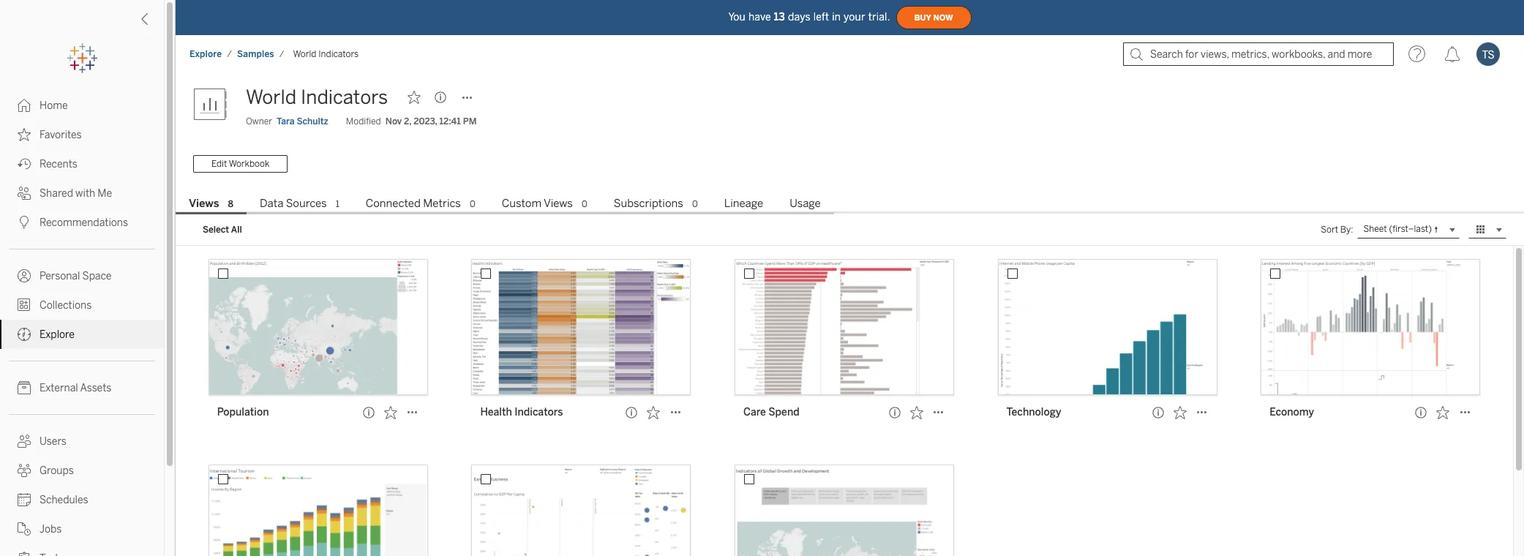 Task type: locate. For each thing, give the bounding box(es) containing it.
recommendations
[[40, 217, 128, 229]]

/ right samples link
[[279, 49, 284, 59]]

shared with me
[[40, 187, 112, 200]]

0 horizontal spatial 0
[[470, 199, 475, 209]]

world right samples
[[293, 49, 316, 59]]

/
[[227, 49, 232, 59], [279, 49, 284, 59]]

0 horizontal spatial explore
[[40, 329, 75, 341]]

edit workbook
[[211, 159, 269, 169]]

have
[[748, 11, 771, 23]]

connected
[[366, 197, 421, 210]]

explore
[[190, 49, 222, 59], [40, 329, 75, 341]]

groups
[[40, 465, 74, 477]]

explore inside main navigation. press the up and down arrow keys to access links. element
[[40, 329, 75, 341]]

explore link down collections
[[0, 320, 164, 349]]

home
[[40, 100, 68, 112]]

usage
[[790, 197, 821, 210]]

buy
[[914, 13, 931, 22]]

collections link
[[0, 290, 164, 320]]

0
[[470, 199, 475, 209], [582, 199, 587, 209], [692, 199, 698, 209]]

Search for views, metrics, workbooks, and more text field
[[1123, 42, 1394, 66]]

samples link
[[236, 48, 275, 60]]

0 horizontal spatial views
[[189, 197, 219, 210]]

1 vertical spatial world
[[246, 86, 296, 109]]

world up the owner
[[246, 86, 296, 109]]

explore / samples /
[[190, 49, 284, 59]]

2 horizontal spatial 0
[[692, 199, 698, 209]]

shared with me link
[[0, 179, 164, 208]]

1 / from the left
[[227, 49, 232, 59]]

explore link left samples link
[[189, 48, 223, 60]]

world indicators element
[[289, 49, 363, 59]]

health
[[480, 406, 512, 418]]

2 views from the left
[[544, 197, 573, 210]]

favorites link
[[0, 120, 164, 149]]

sort
[[1321, 225, 1338, 235]]

world indicators
[[293, 49, 359, 59], [246, 86, 388, 109]]

1 horizontal spatial explore
[[190, 49, 222, 59]]

1 horizontal spatial explore link
[[189, 48, 223, 60]]

explore left samples link
[[190, 49, 222, 59]]

pm
[[463, 116, 477, 127]]

1 horizontal spatial views
[[544, 197, 573, 210]]

personal space
[[40, 270, 112, 282]]

metrics
[[423, 197, 461, 210]]

explore link
[[189, 48, 223, 60], [0, 320, 164, 349]]

you
[[728, 11, 746, 23]]

users
[[40, 435, 67, 448]]

0 horizontal spatial /
[[227, 49, 232, 59]]

0 right the custom views
[[582, 199, 587, 209]]

workbook
[[229, 159, 269, 169]]

1 vertical spatial explore link
[[0, 320, 164, 349]]

technology
[[1006, 406, 1061, 418]]

indicators
[[318, 49, 359, 59], [301, 86, 388, 109], [515, 406, 563, 418]]

2 0 from the left
[[582, 199, 587, 209]]

views
[[189, 197, 219, 210], [544, 197, 573, 210]]

world indicators inside main content
[[246, 86, 388, 109]]

0 right metrics
[[470, 199, 475, 209]]

days
[[788, 11, 811, 23]]

explore for explore
[[40, 329, 75, 341]]

sources
[[286, 197, 327, 210]]

custom
[[502, 197, 542, 210]]

1 0 from the left
[[470, 199, 475, 209]]

subscriptions
[[614, 197, 683, 210]]

grid view image
[[1474, 223, 1487, 236]]

0 right subscriptions
[[692, 199, 698, 209]]

world indicators main content
[[176, 73, 1524, 556]]

select
[[203, 225, 229, 235]]

1 horizontal spatial 0
[[582, 199, 587, 209]]

views left 8
[[189, 197, 219, 210]]

0 for metrics
[[470, 199, 475, 209]]

1 horizontal spatial /
[[279, 49, 284, 59]]

explore down collections
[[40, 329, 75, 341]]

0 vertical spatial world indicators
[[293, 49, 359, 59]]

0 vertical spatial explore link
[[189, 48, 223, 60]]

select all button
[[193, 221, 251, 238]]

recents
[[40, 158, 77, 170]]

now
[[933, 13, 953, 22]]

modified
[[346, 116, 381, 127]]

tara schultz link
[[277, 115, 328, 128]]

your
[[844, 11, 865, 23]]

1 vertical spatial explore
[[40, 329, 75, 341]]

external
[[40, 382, 78, 394]]

1 vertical spatial world indicators
[[246, 86, 388, 109]]

schultz
[[297, 116, 328, 127]]

left
[[813, 11, 829, 23]]

1 vertical spatial indicators
[[301, 86, 388, 109]]

custom views
[[502, 197, 573, 210]]

spend
[[768, 406, 800, 418]]

trial.
[[868, 11, 890, 23]]

world inside main content
[[246, 86, 296, 109]]

views right custom
[[544, 197, 573, 210]]

navigation panel element
[[0, 44, 164, 556]]

schedules link
[[0, 485, 164, 514]]

buy now button
[[896, 6, 971, 29]]

0 for views
[[582, 199, 587, 209]]

/ left samples
[[227, 49, 232, 59]]

0 vertical spatial explore
[[190, 49, 222, 59]]

13
[[774, 11, 785, 23]]

owner tara schultz
[[246, 116, 328, 127]]



Task type: vqa. For each thing, say whether or not it's contained in the screenshot.
explore / samples / world indicators /
no



Task type: describe. For each thing, give the bounding box(es) containing it.
owner
[[246, 116, 272, 127]]

buy now
[[914, 13, 953, 22]]

care
[[743, 406, 766, 418]]

0 vertical spatial indicators
[[318, 49, 359, 59]]

sort by:
[[1321, 225, 1353, 235]]

recents link
[[0, 149, 164, 179]]

users link
[[0, 427, 164, 456]]

edit workbook button
[[193, 155, 288, 173]]

favorites
[[40, 129, 82, 141]]

nov
[[385, 116, 402, 127]]

edit
[[211, 159, 227, 169]]

2 / from the left
[[279, 49, 284, 59]]

jobs
[[40, 523, 62, 536]]

sheet
[[1363, 224, 1387, 234]]

2 vertical spatial indicators
[[515, 406, 563, 418]]

workbook image
[[193, 83, 237, 127]]

sheet (first–last)
[[1363, 224, 1432, 234]]

space
[[82, 270, 112, 282]]

economy
[[1270, 406, 1314, 418]]

jobs link
[[0, 514, 164, 544]]

(first–last)
[[1389, 224, 1432, 234]]

sheet (first–last) button
[[1358, 221, 1460, 238]]

me
[[98, 187, 112, 200]]

home link
[[0, 91, 164, 120]]

data
[[260, 197, 283, 210]]

main navigation. press the up and down arrow keys to access links. element
[[0, 91, 164, 556]]

groups link
[[0, 456, 164, 485]]

1
[[336, 199, 339, 209]]

0 horizontal spatial explore link
[[0, 320, 164, 349]]

collections
[[40, 299, 92, 312]]

in
[[832, 11, 841, 23]]

sub-spaces tab list
[[176, 195, 1524, 214]]

recommendations link
[[0, 208, 164, 237]]

care spend
[[743, 406, 800, 418]]

lineage
[[724, 197, 763, 210]]

connected metrics
[[366, 197, 461, 210]]

all
[[231, 225, 242, 235]]

modified nov 2, 2023, 12:41 pm
[[346, 116, 477, 127]]

0 vertical spatial world
[[293, 49, 316, 59]]

by:
[[1340, 225, 1353, 235]]

population
[[217, 406, 269, 418]]

shared
[[40, 187, 73, 200]]

you have 13 days left in your trial.
[[728, 11, 890, 23]]

3 0 from the left
[[692, 199, 698, 209]]

assets
[[80, 382, 111, 394]]

data sources
[[260, 197, 327, 210]]

personal space link
[[0, 261, 164, 290]]

12:41
[[439, 116, 461, 127]]

2,
[[404, 116, 411, 127]]

schedules
[[40, 494, 88, 506]]

health indicators
[[480, 406, 563, 418]]

external assets link
[[0, 373, 164, 402]]

2023,
[[414, 116, 437, 127]]

samples
[[237, 49, 274, 59]]

explore for explore / samples /
[[190, 49, 222, 59]]

personal
[[40, 270, 80, 282]]

tara
[[277, 116, 294, 127]]

external assets
[[40, 382, 111, 394]]

1 views from the left
[[189, 197, 219, 210]]

select all
[[203, 225, 242, 235]]

8
[[228, 199, 233, 209]]

with
[[75, 187, 95, 200]]



